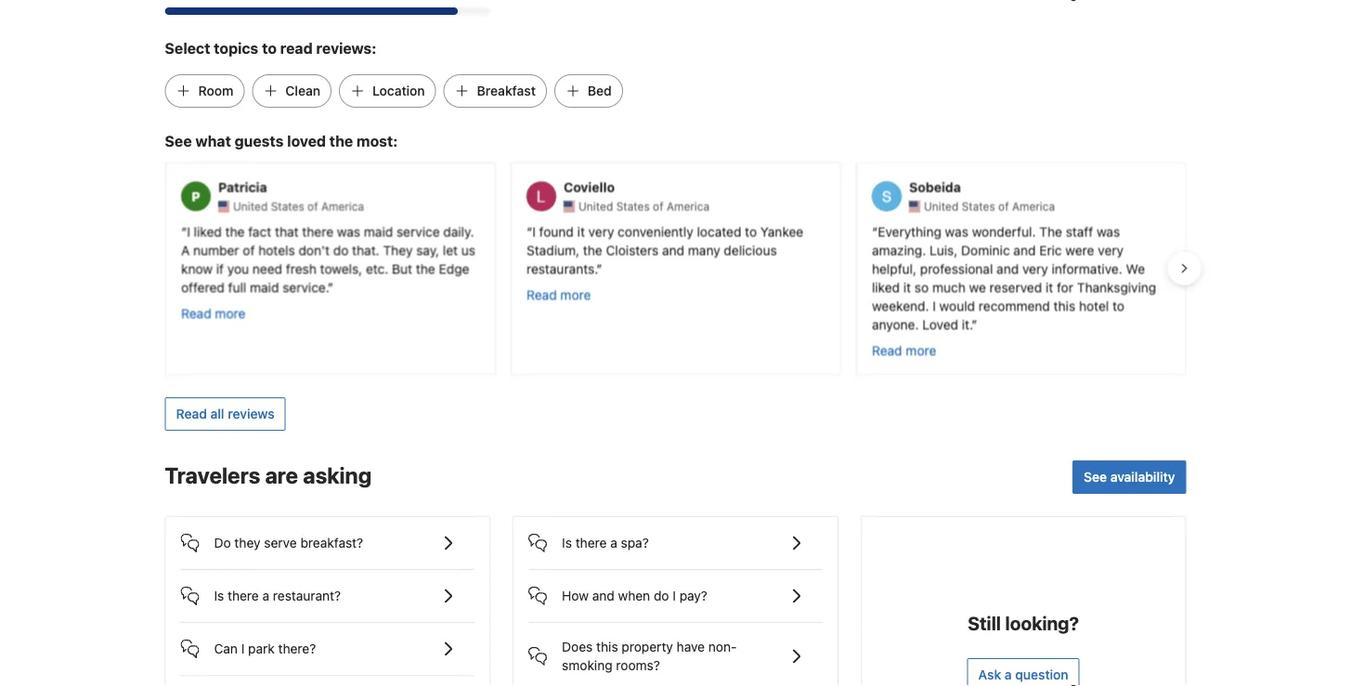 Task type: vqa. For each thing, say whether or not it's contained in the screenshot.
Family
no



Task type: locate. For each thing, give the bounding box(es) containing it.
1 horizontal spatial to
[[745, 223, 757, 239]]

read more button down anyone.
[[872, 341, 936, 359]]

1 vertical spatial there
[[576, 535, 607, 551]]

a left restaurant?
[[262, 588, 269, 604]]

0 horizontal spatial is
[[214, 588, 224, 604]]

1 vertical spatial this
[[596, 639, 618, 655]]

0 horizontal spatial do
[[333, 242, 348, 257]]

states up conveniently at top
[[616, 200, 650, 213]]

0 vertical spatial a
[[610, 535, 618, 551]]

0 horizontal spatial "
[[327, 279, 333, 294]]

0 horizontal spatial a
[[262, 588, 269, 604]]

united down sobeida
[[924, 200, 958, 213]]

united states of america for coviello
[[578, 200, 709, 213]]

2 horizontal spatial america
[[1012, 200, 1055, 213]]

breakfast
[[477, 83, 536, 98]]

1 america from the left
[[321, 200, 364, 213]]

2 horizontal spatial "
[[872, 223, 878, 239]]

select topics to read reviews:
[[165, 39, 377, 57]]

" inside " i liked the fact that there was maid service daily. a number of hotels don't do that.  they say, let us know if you need fresh towels, etc.  but the edge offered full maid service.
[[181, 223, 187, 239]]

1 vertical spatial to
[[745, 223, 757, 239]]

service.
[[282, 279, 327, 294]]

we
[[1126, 260, 1145, 276]]

i inside " i found it very conveniently located to yankee stadium, the cloisters and many delicious restaurants.
[[532, 223, 535, 239]]

0 vertical spatial to
[[262, 39, 277, 57]]

0 horizontal spatial very
[[588, 223, 614, 239]]

0 horizontal spatial more
[[215, 305, 245, 320]]

1 horizontal spatial read more button
[[526, 285, 591, 304]]

a left spa?
[[610, 535, 618, 551]]

there inside " i liked the fact that there was maid service daily. a number of hotels don't do that.  they say, let us know if you need fresh towels, etc.  but the edge offered full maid service.
[[302, 223, 333, 239]]

it left so
[[903, 279, 911, 294]]

2 vertical spatial to
[[1112, 298, 1124, 313]]

of for the
[[998, 200, 1009, 213]]

0 horizontal spatial maid
[[249, 279, 279, 294]]

how and when do i pay?
[[562, 588, 708, 604]]

0 horizontal spatial liked
[[193, 223, 221, 239]]

1 horizontal spatial america
[[666, 200, 709, 213]]

2 " from the left
[[526, 223, 532, 239]]

full
[[228, 279, 246, 294]]

liked inside " i liked the fact that there was maid service daily. a number of hotels don't do that.  they say, let us know if you need fresh towels, etc.  but the edge offered full maid service.
[[193, 223, 221, 239]]

united states of america for sobeida
[[924, 200, 1055, 213]]

0 vertical spatial very
[[588, 223, 614, 239]]

" inside " everything was wonderful. the staff was amazing. luis, dominic and eric were very helpful, professional and very informative. we liked it so much we reserved it for thanksgiving weekend. i would recommend this hotel to anyone. loved it.
[[872, 223, 878, 239]]

0 horizontal spatial united states of america image
[[218, 201, 229, 212]]

and
[[662, 242, 684, 257], [1013, 242, 1036, 257], [996, 260, 1019, 276], [592, 588, 615, 604]]

do up towels,
[[333, 242, 348, 257]]

they
[[383, 242, 412, 257]]

this is a carousel with rotating slides. it displays featured reviews of the property. use the next and previous buttons to navigate. region
[[150, 155, 1202, 383]]

room
[[198, 83, 234, 98]]

america for staff
[[1012, 200, 1055, 213]]

more down 'restaurants.' on the top of page
[[560, 286, 591, 302]]

that.
[[352, 242, 379, 257]]

to inside " everything was wonderful. the staff was amazing. luis, dominic and eric were very helpful, professional and very informative. we liked it so much we reserved it for thanksgiving weekend. i would recommend this hotel to anyone. loved it.
[[1112, 298, 1124, 313]]

united for coviello
[[578, 200, 613, 213]]

1 vertical spatial more
[[215, 305, 245, 320]]

liked down helpful,
[[872, 279, 900, 294]]

1 horizontal spatial liked
[[872, 279, 900, 294]]

0 horizontal spatial states
[[270, 200, 304, 213]]

more for " i liked the fact that there was maid service daily. a number of hotels don't do that.  they say, let us know if you need fresh towels, etc.  but the edge offered full maid service.
[[215, 305, 245, 320]]

1 was from the left
[[337, 223, 360, 239]]

1 states from the left
[[270, 200, 304, 213]]

1 horizontal spatial there
[[302, 223, 333, 239]]

0 vertical spatial read more
[[526, 286, 591, 302]]

hotels
[[258, 242, 295, 257]]

2 united states of america image from the left
[[563, 201, 575, 212]]

see left 'what'
[[165, 132, 192, 150]]

and down conveniently at top
[[662, 242, 684, 257]]

were
[[1065, 242, 1094, 257]]

2 horizontal spatial more
[[906, 342, 936, 357]]

1 horizontal spatial states
[[616, 200, 650, 213]]

if
[[216, 260, 223, 276]]

is up how on the bottom left of the page
[[562, 535, 572, 551]]

2 horizontal spatial united
[[924, 200, 958, 213]]

3 united from the left
[[924, 200, 958, 213]]

looking?
[[1005, 612, 1079, 634]]

1 vertical spatial liked
[[872, 279, 900, 294]]

wonderful.
[[972, 223, 1036, 239]]

serve
[[264, 535, 297, 551]]

to
[[262, 39, 277, 57], [745, 223, 757, 239], [1112, 298, 1124, 313]]

do
[[333, 242, 348, 257], [654, 588, 669, 604]]

0 vertical spatial maid
[[364, 223, 393, 239]]

3 was from the left
[[1097, 223, 1120, 239]]

0 vertical spatial "
[[596, 260, 602, 276]]

read for " i liked the fact that there was maid service daily. a number of hotels don't do that.  they say, let us know if you need fresh towels, etc.  but the edge offered full maid service.
[[181, 305, 211, 320]]

edge
[[438, 260, 469, 276]]

so
[[914, 279, 929, 294]]

united down 'patricia'
[[233, 200, 267, 213]]

select
[[165, 39, 210, 57]]

2 horizontal spatial "
[[971, 316, 977, 331]]

it left the for
[[1045, 279, 1053, 294]]

0 vertical spatial is
[[562, 535, 572, 551]]

the left fact
[[225, 223, 244, 239]]

guests
[[235, 132, 284, 150]]

2 horizontal spatial read more button
[[872, 341, 936, 359]]

still looking?
[[968, 612, 1079, 634]]

yankee
[[760, 223, 803, 239]]

a inside 'button'
[[1005, 667, 1012, 683]]

united states of america up conveniently at top
[[578, 200, 709, 213]]

america up that.
[[321, 200, 364, 213]]

united states of america up wonderful.
[[924, 200, 1055, 213]]

read for " everything was wonderful. the staff was amazing. luis, dominic and eric were very helpful, professional and very informative. we liked it so much we reserved it for thanksgiving weekend. i would recommend this hotel to anyone. loved it.
[[872, 342, 902, 357]]

maid down need
[[249, 279, 279, 294]]

i for can i park there?
[[241, 641, 245, 657]]

states up wonderful.
[[962, 200, 995, 213]]

0 horizontal spatial see
[[165, 132, 192, 150]]

0 horizontal spatial it
[[577, 223, 585, 239]]

there up the don't
[[302, 223, 333, 239]]

of up you
[[242, 242, 254, 257]]

more down loved
[[906, 342, 936, 357]]

2 horizontal spatial very
[[1098, 242, 1124, 257]]

weekend.
[[872, 298, 929, 313]]

1 vertical spatial do
[[654, 588, 669, 604]]

2 vertical spatial very
[[1022, 260, 1048, 276]]

can i park there?
[[214, 641, 316, 657]]

3 united states of america from the left
[[924, 200, 1055, 213]]

see left availability
[[1084, 469, 1107, 485]]

i up loved
[[932, 298, 936, 313]]

bed
[[588, 83, 612, 98]]

read more button down 'restaurants.' on the top of page
[[526, 285, 591, 304]]

united states of america image
[[909, 201, 920, 212]]

0 vertical spatial more
[[560, 286, 591, 302]]

3 america from the left
[[1012, 200, 1055, 213]]

0 vertical spatial see
[[165, 132, 192, 150]]

read all reviews
[[176, 406, 275, 422]]

and inside " i found it very conveniently located to yankee stadium, the cloisters and many delicious restaurants.
[[662, 242, 684, 257]]

read more for " i found it very conveniently located to yankee stadium, the cloisters and many delicious restaurants.
[[526, 286, 591, 302]]

" for " i liked the fact that there was maid service daily. a number of hotels don't do that.  they say, let us know if you need fresh towels, etc.  but the edge offered full maid service.
[[181, 223, 187, 239]]

" for professional
[[971, 316, 977, 331]]

most:
[[357, 132, 398, 150]]

2 vertical spatial there
[[228, 588, 259, 604]]

do they serve breakfast?
[[214, 535, 363, 551]]

it right found
[[577, 223, 585, 239]]

0 horizontal spatial united
[[233, 200, 267, 213]]

read down the offered on the left of page
[[181, 305, 211, 320]]

2 states from the left
[[616, 200, 650, 213]]

read more for " i liked the fact that there was maid service daily. a number of hotels don't do that.  they say, let us know if you need fresh towels, etc.  but the edge offered full maid service.
[[181, 305, 245, 320]]

1 horizontal spatial was
[[945, 223, 968, 239]]

" everything was wonderful. the staff was amazing. luis, dominic and eric were very helpful, professional and very informative. we liked it so much we reserved it for thanksgiving weekend. i would recommend this hotel to anyone. loved it.
[[872, 223, 1156, 331]]

it.
[[962, 316, 971, 331]]

1 united states of america image from the left
[[218, 201, 229, 212]]

2 vertical spatial "
[[971, 316, 977, 331]]

and up reserved
[[996, 260, 1019, 276]]

2 horizontal spatial there
[[576, 535, 607, 551]]

united
[[233, 200, 267, 213], [578, 200, 613, 213], [924, 200, 958, 213]]

i for " i found it very conveniently located to yankee stadium, the cloisters and many delicious restaurants.
[[532, 223, 535, 239]]

informative.
[[1052, 260, 1122, 276]]

1 horizontal spatial a
[[610, 535, 618, 551]]

does this property have non- smoking rooms?
[[562, 639, 737, 673]]

3 " from the left
[[872, 223, 878, 239]]

0 vertical spatial this
[[1054, 298, 1075, 313]]

there for is there a spa?
[[576, 535, 607, 551]]

2 horizontal spatial united states of america
[[924, 200, 1055, 213]]

1 horizontal spatial "
[[596, 260, 602, 276]]

was up "luis,"
[[945, 223, 968, 239]]

0 vertical spatial do
[[333, 242, 348, 257]]

1 horizontal spatial united
[[578, 200, 613, 213]]

topics
[[214, 39, 258, 57]]

the down say,
[[416, 260, 435, 276]]

read more for " everything was wonderful. the staff was amazing. luis, dominic and eric were very helpful, professional and very informative. we liked it so much we reserved it for thanksgiving weekend. i would recommend this hotel to anyone. loved it.
[[872, 342, 936, 357]]

0 horizontal spatial "
[[181, 223, 187, 239]]

1 vertical spatial is
[[214, 588, 224, 604]]

still
[[968, 612, 1001, 634]]

to down 'thanksgiving'
[[1112, 298, 1124, 313]]

2 america from the left
[[666, 200, 709, 213]]

maid up that.
[[364, 223, 393, 239]]

see availability button
[[1073, 461, 1187, 494]]

1 vertical spatial "
[[327, 279, 333, 294]]

there left spa?
[[576, 535, 607, 551]]

0 horizontal spatial america
[[321, 200, 364, 213]]

read left all
[[176, 406, 207, 422]]

read for " i found it very conveniently located to yankee stadium, the cloisters and many delicious restaurants.
[[526, 286, 557, 302]]

daily.
[[443, 223, 474, 239]]

2 horizontal spatial read more
[[872, 342, 936, 357]]

read more button for i liked the fact that there was maid service daily. a number of hotels don't do that.  they say, let us know if you need fresh towels, etc.  but the edge offered full maid service.
[[181, 304, 245, 322]]

0 horizontal spatial this
[[596, 639, 618, 655]]

2 horizontal spatial states
[[962, 200, 995, 213]]

this down the for
[[1054, 298, 1075, 313]]

0 horizontal spatial read more
[[181, 305, 245, 320]]

read more down anyone.
[[872, 342, 936, 357]]

see availability
[[1084, 469, 1176, 485]]

more down full
[[215, 305, 245, 320]]

1 horizontal spatial this
[[1054, 298, 1075, 313]]

2 horizontal spatial was
[[1097, 223, 1120, 239]]

" left found
[[526, 223, 532, 239]]

of for very
[[653, 200, 663, 213]]

" up the a
[[181, 223, 187, 239]]

1 united states of america from the left
[[233, 200, 364, 213]]

america up the
[[1012, 200, 1055, 213]]

very up cloisters
[[588, 223, 614, 239]]

2 vertical spatial more
[[906, 342, 936, 357]]

1 vertical spatial maid
[[249, 279, 279, 294]]

i left pay?
[[673, 588, 676, 604]]

of up the don't
[[307, 200, 318, 213]]

2 horizontal spatial to
[[1112, 298, 1124, 313]]

of up conveniently at top
[[653, 200, 663, 213]]

1 vertical spatial very
[[1098, 242, 1124, 257]]

read more down the offered on the left of page
[[181, 305, 245, 320]]

was up that.
[[337, 223, 360, 239]]

united states of america image
[[218, 201, 229, 212], [563, 201, 575, 212]]

i up the a
[[187, 223, 190, 239]]

fact
[[248, 223, 271, 239]]

" for " everything was wonderful. the staff was amazing. luis, dominic and eric were very helpful, professional and very informative. we liked it so much we reserved it for thanksgiving weekend. i would recommend this hotel to anyone. loved it.
[[872, 223, 878, 239]]

1 vertical spatial see
[[1084, 469, 1107, 485]]

liked up number
[[193, 223, 221, 239]]

i inside can i park there? button
[[241, 641, 245, 657]]

read
[[526, 286, 557, 302], [181, 305, 211, 320], [872, 342, 902, 357], [176, 406, 207, 422]]

" up amazing.
[[872, 223, 878, 239]]

thanksgiving
[[1077, 279, 1156, 294]]

a right ask
[[1005, 667, 1012, 683]]

i for " i liked the fact that there was maid service daily. a number of hotels don't do that.  they say, let us know if you need fresh towels, etc.  but the edge offered full maid service.
[[187, 223, 190, 239]]

0 horizontal spatial read more button
[[181, 304, 245, 322]]

1 horizontal spatial is
[[562, 535, 572, 551]]

read all reviews button
[[165, 397, 286, 431]]

united states of america up that
[[233, 200, 364, 213]]

0 vertical spatial liked
[[193, 223, 221, 239]]

read more
[[526, 286, 591, 302], [181, 305, 245, 320], [872, 342, 936, 357]]

0 horizontal spatial united states of america
[[233, 200, 364, 213]]

is there a restaurant? button
[[181, 570, 475, 607]]

travelers
[[165, 462, 260, 488]]

read more button
[[526, 285, 591, 304], [181, 304, 245, 322], [872, 341, 936, 359]]

america
[[321, 200, 364, 213], [666, 200, 709, 213], [1012, 200, 1055, 213]]

1 horizontal spatial read more
[[526, 286, 591, 302]]

and right how on the bottom left of the page
[[592, 588, 615, 604]]

see for see availability
[[1084, 469, 1107, 485]]

" for don't
[[327, 279, 333, 294]]

a
[[181, 242, 189, 257]]

1 horizontal spatial it
[[903, 279, 911, 294]]

and inside button
[[592, 588, 615, 604]]

but
[[392, 260, 412, 276]]

to left read
[[262, 39, 277, 57]]

1 horizontal spatial "
[[526, 223, 532, 239]]

is for is there a restaurant?
[[214, 588, 224, 604]]

2 united from the left
[[578, 200, 613, 213]]

1 " from the left
[[181, 223, 187, 239]]

very down eric
[[1022, 260, 1048, 276]]

very up informative.
[[1098, 242, 1124, 257]]

america for that
[[321, 200, 364, 213]]

1 horizontal spatial do
[[654, 588, 669, 604]]

was inside " i liked the fact that there was maid service daily. a number of hotels don't do that.  they say, let us know if you need fresh towels, etc.  but the edge offered full maid service.
[[337, 223, 360, 239]]

america up the located
[[666, 200, 709, 213]]

there
[[302, 223, 333, 239], [576, 535, 607, 551], [228, 588, 259, 604]]

i left found
[[532, 223, 535, 239]]

2 horizontal spatial a
[[1005, 667, 1012, 683]]

park
[[248, 641, 275, 657]]

staff
[[1066, 223, 1093, 239]]

0 horizontal spatial was
[[337, 223, 360, 239]]

2 horizontal spatial it
[[1045, 279, 1053, 294]]

is down the do
[[214, 588, 224, 604]]

it inside " i found it very conveniently located to yankee stadium, the cloisters and many delicious restaurants.
[[577, 223, 585, 239]]

do right 'when'
[[654, 588, 669, 604]]

united states of america image down coviello
[[563, 201, 575, 212]]

1 horizontal spatial more
[[560, 286, 591, 302]]

is for is there a spa?
[[562, 535, 572, 551]]

read down 'restaurants.' on the top of page
[[526, 286, 557, 302]]

the inside " i found it very conveniently located to yankee stadium, the cloisters and many delicious restaurants.
[[583, 242, 602, 257]]

see inside see availability button
[[1084, 469, 1107, 485]]

states
[[270, 200, 304, 213], [616, 200, 650, 213], [962, 200, 995, 213]]

0 vertical spatial there
[[302, 223, 333, 239]]

to up delicious
[[745, 223, 757, 239]]

i inside " i liked the fact that there was maid service daily. a number of hotels don't do that.  they say, let us know if you need fresh towels, etc.  but the edge offered full maid service.
[[187, 223, 190, 239]]

there for is there a restaurant?
[[228, 588, 259, 604]]

" inside " i found it very conveniently located to yankee stadium, the cloisters and many delicious restaurants.
[[526, 223, 532, 239]]

united for patricia
[[233, 200, 267, 213]]

the
[[330, 132, 353, 150], [225, 223, 244, 239], [583, 242, 602, 257], [416, 260, 435, 276]]

1 horizontal spatial united states of america
[[578, 200, 709, 213]]

it
[[577, 223, 585, 239], [903, 279, 911, 294], [1045, 279, 1053, 294]]

" i liked the fact that there was maid service daily. a number of hotels don't do that.  they say, let us know if you need fresh towels, etc.  but the edge offered full maid service.
[[181, 223, 475, 294]]

very inside " i found it very conveniently located to yankee stadium, the cloisters and many delicious restaurants.
[[588, 223, 614, 239]]

found
[[539, 223, 573, 239]]

states up that
[[270, 200, 304, 213]]

of up wonderful.
[[998, 200, 1009, 213]]

liked
[[193, 223, 221, 239], [872, 279, 900, 294]]

read down anyone.
[[872, 342, 902, 357]]

united states of america image down 'patricia'
[[218, 201, 229, 212]]

the up 'restaurants.' on the top of page
[[583, 242, 602, 257]]

2 was from the left
[[945, 223, 968, 239]]

this inside does this property have non- smoking rooms?
[[596, 639, 618, 655]]

restaurants.
[[526, 260, 596, 276]]

2 united states of america from the left
[[578, 200, 709, 213]]

there down the they
[[228, 588, 259, 604]]

eric
[[1039, 242, 1062, 257]]

all
[[210, 406, 224, 422]]

smoking
[[562, 658, 613, 673]]

1 united from the left
[[233, 200, 267, 213]]

very
[[588, 223, 614, 239], [1098, 242, 1124, 257], [1022, 260, 1048, 276]]

i right can
[[241, 641, 245, 657]]

this up smoking at the left of the page
[[596, 639, 618, 655]]

2 vertical spatial read more
[[872, 342, 936, 357]]

of for fact
[[307, 200, 318, 213]]

1 vertical spatial a
[[262, 588, 269, 604]]

1 horizontal spatial see
[[1084, 469, 1107, 485]]

is there a spa?
[[562, 535, 649, 551]]

united down coviello
[[578, 200, 613, 213]]

1 horizontal spatial united states of america image
[[563, 201, 575, 212]]

service
[[396, 223, 439, 239]]

read more down 'restaurants.' on the top of page
[[526, 286, 591, 302]]

1 vertical spatial read more
[[181, 305, 245, 320]]

was right the staff on the right top of the page
[[1097, 223, 1120, 239]]

0 horizontal spatial there
[[228, 588, 259, 604]]

read more button down the offered on the left of page
[[181, 304, 245, 322]]

free wifi 9.0 meter
[[165, 7, 491, 15]]

i
[[187, 223, 190, 239], [532, 223, 535, 239], [932, 298, 936, 313], [673, 588, 676, 604], [241, 641, 245, 657]]

2 vertical spatial a
[[1005, 667, 1012, 683]]

3 states from the left
[[962, 200, 995, 213]]

0 horizontal spatial to
[[262, 39, 277, 57]]



Task type: describe. For each thing, give the bounding box(es) containing it.
do inside "how and when do i pay?" button
[[654, 588, 669, 604]]

states for sobeida
[[962, 200, 995, 213]]

say,
[[416, 242, 439, 257]]

is there a restaurant?
[[214, 588, 341, 604]]

a for spa?
[[610, 535, 618, 551]]

spa?
[[621, 535, 649, 551]]

states for patricia
[[270, 200, 304, 213]]

cloisters
[[606, 242, 658, 257]]

how and when do i pay? button
[[529, 570, 823, 607]]

is there a spa? button
[[529, 517, 823, 554]]

a for restaurant?
[[262, 588, 269, 604]]

states for coviello
[[616, 200, 650, 213]]

recommend
[[978, 298, 1050, 313]]

delicious
[[724, 242, 777, 257]]

travelers are asking
[[165, 462, 372, 488]]

many
[[688, 242, 720, 257]]

stadium,
[[526, 242, 579, 257]]

the
[[1039, 223, 1062, 239]]

what
[[195, 132, 231, 150]]

liked inside " everything was wonderful. the staff was amazing. luis, dominic and eric were very helpful, professional and very informative. we liked it so much we reserved it for thanksgiving weekend. i would recommend this hotel to anyone. loved it.
[[872, 279, 900, 294]]

for
[[1057, 279, 1073, 294]]

how
[[562, 588, 589, 604]]

do inside " i liked the fact that there was maid service daily. a number of hotels don't do that.  they say, let us know if you need fresh towels, etc.  but the edge offered full maid service.
[[333, 242, 348, 257]]

are
[[265, 462, 298, 488]]

know
[[181, 260, 212, 276]]

question
[[1016, 667, 1069, 683]]

united for sobeida
[[924, 200, 958, 213]]

united states of america image for patricia
[[218, 201, 229, 212]]

of inside " i liked the fact that there was maid service daily. a number of hotels don't do that.  they say, let us know if you need fresh towels, etc.  but the edge offered full maid service.
[[242, 242, 254, 257]]

i inside "how and when do i pay?" button
[[673, 588, 676, 604]]

p
[[191, 188, 200, 204]]

america for conveniently
[[666, 200, 709, 213]]

i inside " everything was wonderful. the staff was amazing. luis, dominic and eric were very helpful, professional and very informative. we liked it so much we reserved it for thanksgiving weekend. i would recommend this hotel to anyone. loved it.
[[932, 298, 936, 313]]

loved
[[287, 132, 326, 150]]

clean
[[286, 83, 320, 98]]

they
[[234, 535, 261, 551]]

" for restaurants.
[[596, 260, 602, 276]]

property
[[622, 639, 673, 655]]

there?
[[278, 641, 316, 657]]

when
[[618, 588, 650, 604]]

read
[[280, 39, 313, 57]]

can
[[214, 641, 238, 657]]

asking
[[303, 462, 372, 488]]

pay?
[[680, 588, 708, 604]]

conveniently
[[617, 223, 693, 239]]

1 horizontal spatial maid
[[364, 223, 393, 239]]

1 horizontal spatial very
[[1022, 260, 1048, 276]]

coviello
[[563, 179, 615, 195]]

see what guests loved the most:
[[165, 132, 398, 150]]

don't
[[298, 242, 329, 257]]

anyone.
[[872, 316, 919, 331]]

this inside " everything was wonderful. the staff was amazing. luis, dominic and eric were very helpful, professional and very informative. we liked it so much we reserved it for thanksgiving weekend. i would recommend this hotel to anyone. loved it.
[[1054, 298, 1075, 313]]

you
[[227, 260, 249, 276]]

patricia
[[218, 179, 267, 195]]

see for see what guests loved the most:
[[165, 132, 192, 150]]

fresh
[[286, 260, 316, 276]]

reserved
[[989, 279, 1042, 294]]

do they serve breakfast? button
[[181, 517, 475, 554]]

read more button for everything was wonderful. the staff was amazing. luis, dominic and eric were very helpful, professional and very informative. we liked it so much we reserved it for thanksgiving weekend. i would recommend this hotel to anyone. loved it.
[[872, 341, 936, 359]]

number
[[193, 242, 239, 257]]

read more button for i found it very conveniently located to yankee stadium, the cloisters and many delicious restaurants.
[[526, 285, 591, 304]]

" for " i found it very conveniently located to yankee stadium, the cloisters and many delicious restaurants.
[[526, 223, 532, 239]]

to inside " i found it very conveniently located to yankee stadium, the cloisters and many delicious restaurants.
[[745, 223, 757, 239]]

and left eric
[[1013, 242, 1036, 257]]

we
[[969, 279, 986, 294]]

let
[[443, 242, 458, 257]]

located
[[697, 223, 741, 239]]

professional
[[920, 260, 993, 276]]

helpful,
[[872, 260, 916, 276]]

towels,
[[320, 260, 362, 276]]

" i found it very conveniently located to yankee stadium, the cloisters and many delicious restaurants.
[[526, 223, 803, 276]]

location
[[373, 83, 425, 98]]

restaurant?
[[273, 588, 341, 604]]

non-
[[709, 639, 737, 655]]

reviews:
[[316, 39, 377, 57]]

rooms?
[[616, 658, 660, 673]]

loved
[[922, 316, 958, 331]]

much
[[932, 279, 965, 294]]

reviews
[[228, 406, 275, 422]]

that
[[275, 223, 298, 239]]

availability
[[1111, 469, 1176, 485]]

more for " everything was wonderful. the staff was amazing. luis, dominic and eric were very helpful, professional and very informative. we liked it so much we reserved it for thanksgiving weekend. i would recommend this hotel to anyone. loved it.
[[906, 342, 936, 357]]

amazing.
[[872, 242, 926, 257]]

have
[[677, 639, 705, 655]]

offered
[[181, 279, 224, 294]]

united states of america for patricia
[[233, 200, 364, 213]]

united states of america image for coviello
[[563, 201, 575, 212]]

sobeida
[[909, 179, 961, 195]]

luis,
[[929, 242, 958, 257]]

more for " i found it very conveniently located to yankee stadium, the cloisters and many delicious restaurants.
[[560, 286, 591, 302]]

the right loved
[[330, 132, 353, 150]]

everything
[[878, 223, 941, 239]]

dominic
[[961, 242, 1010, 257]]

do
[[214, 535, 231, 551]]



